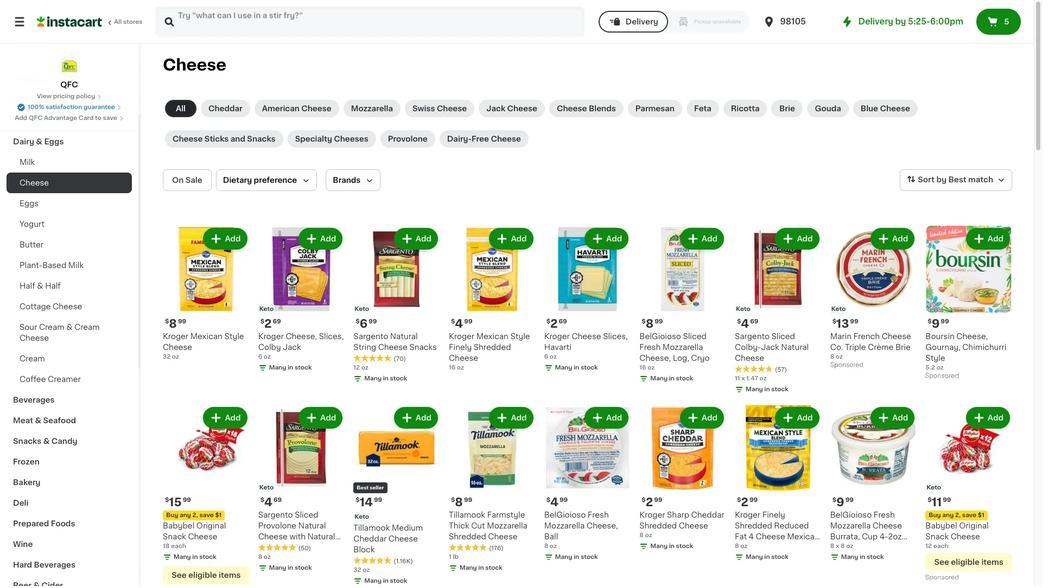 Task type: vqa. For each thing, say whether or not it's contained in the screenshot.
All
yes



Task type: describe. For each thing, give the bounding box(es) containing it.
oz inside kroger mexican style finely shredded cheese 16 oz
[[457, 365, 464, 371]]

many in stock down babybel original snack cheese 18 each
[[174, 555, 217, 561]]

see eligible items button for 11
[[926, 554, 1013, 572]]

99 inside $ 6 99
[[369, 319, 377, 325]]

sargento for string
[[354, 333, 389, 340]]

1 vertical spatial 8 oz
[[258, 555, 271, 561]]

$ inside $ 11 99
[[928, 498, 932, 504]]

see eligible items button for 15
[[163, 567, 250, 585]]

on
[[172, 177, 184, 184]]

seller
[[370, 486, 384, 491]]

sticks
[[205, 135, 229, 143]]

$ for add button related to sargento natural string cheese snacks
[[356, 319, 360, 325]]

kroger for kroger cheese slices, havarti 6 oz
[[545, 333, 570, 340]]

ball
[[545, 534, 559, 541]]

$ for add button corresponding to kroger cheese slices, havarti
[[547, 319, 551, 325]]

many in stock down kroger cheese slices, havarti 6 oz
[[555, 365, 598, 371]]

many down belgioioso sliced fresh mozzarella cheese, log, cryo 16 oz
[[651, 376, 668, 382]]

many down kroger sharp cheddar shredded cheese 8 oz
[[651, 544, 668, 550]]

by for sort
[[937, 176, 947, 184]]

american cheese link
[[255, 100, 339, 117]]

blue cheese link
[[854, 100, 918, 117]]

$ for kroger finely shredded reduced fat 4 cheese mexican blend's add button
[[738, 498, 742, 504]]

$ for add button related to sargento sliced provolone natural cheese with natural smoke flavor
[[261, 498, 265, 504]]

$ for add button related to kroger mexican style cheese
[[165, 319, 169, 325]]

99 up boursin
[[942, 319, 950, 325]]

0 horizontal spatial qfc
[[29, 115, 43, 121]]

in down kroger sharp cheddar shredded cheese 8 oz
[[670, 544, 675, 550]]

sponsored badge image for 9
[[926, 373, 959, 380]]

add for sargento natural string cheese snacks
[[416, 235, 432, 243]]

cheese inside belgioioso fresh mozzarella cheese burrata, cup 4-2oz mini balls
[[873, 523, 903, 530]]

many in stock down belgioioso fresh mozzarella cheese, ball 8 oz
[[555, 555, 598, 561]]

in down kroger cheese, slices, colby jack 6 oz
[[288, 365, 293, 371]]

shredded inside "kroger finely shredded reduced fat 4 cheese mexican blend"
[[735, 523, 773, 530]]

oz inside belgioioso fresh mozzarella cheese, ball 8 oz
[[550, 544, 557, 550]]

in down flavor
[[288, 566, 293, 572]]

0 vertical spatial beverages
[[13, 397, 55, 404]]

0 horizontal spatial snacks
[[13, 438, 41, 445]]

many down havarti
[[555, 365, 573, 371]]

add for kroger sharp cheddar shredded cheese
[[702, 414, 718, 422]]

in down cut
[[479, 566, 484, 572]]

blend
[[735, 544, 758, 552]]

any for 15
[[180, 513, 191, 519]]

stock down cup
[[867, 555, 885, 561]]

belgioioso sliced fresh mozzarella cheese, log, cryo 16 oz
[[640, 333, 710, 371]]

add for kroger cheese slices, havarti
[[607, 235, 623, 243]]

in down babybel original snack cheese 18 each
[[192, 555, 198, 561]]

cottage cheese
[[20, 303, 82, 311]]

yogurt link
[[7, 214, 132, 235]]

oz inside kroger sharp cheddar shredded cheese 8 oz
[[646, 533, 653, 539]]

mozzarella link
[[344, 100, 401, 117]]

colby
[[258, 344, 281, 351]]

add button for kroger sharp cheddar shredded cheese
[[682, 408, 724, 428]]

tillamook farmstyle thick cut mozzarella shredded cheese
[[449, 512, 528, 541]]

4 for belgioioso fresh mozzarella cheese, ball
[[551, 497, 559, 509]]

prepared
[[13, 520, 49, 528]]

eligible for 15
[[188, 572, 217, 580]]

american cheese
[[262, 105, 332, 112]]

many down balls
[[842, 555, 859, 561]]

99 inside $ 11 99
[[944, 498, 952, 504]]

99 inside $ 15 99
[[183, 498, 191, 504]]

1 half from the left
[[20, 282, 35, 290]]

all link
[[165, 100, 197, 117]]

2 for kroger finely shredded reduced fat 4 cheese mexican blend
[[742, 497, 749, 509]]

add button for belgioioso sliced fresh mozzarella cheese, log, cryo
[[682, 229, 724, 249]]

swiss cheese link
[[405, 100, 475, 117]]

delivery for delivery by 5:25-6:00pm
[[859, 17, 894, 26]]

dairy & eggs
[[13, 138, 64, 146]]

stock down (50)
[[295, 566, 312, 572]]

99 up the thick
[[464, 498, 473, 504]]

2, for 15
[[193, 513, 198, 519]]

keto for marin french cheese co. triple crème brie
[[832, 306, 846, 312]]

coffee creamer
[[20, 376, 81, 383]]

in down "kroger finely shredded reduced fat 4 cheese mexican blend" at the right bottom
[[765, 555, 771, 561]]

cheese inside tillamook farmstyle thick cut mozzarella shredded cheese
[[489, 534, 518, 541]]

snacks inside 'link'
[[247, 135, 276, 143]]

chimichurri
[[963, 344, 1007, 351]]

sort
[[919, 176, 935, 184]]

stock down belgioioso fresh mozzarella cheese, ball 8 oz
[[581, 555, 598, 561]]

recipes link
[[7, 70, 132, 90]]

0 horizontal spatial 12
[[354, 365, 360, 371]]

cheese inside kroger mexican style cheese 32 oz
[[163, 344, 192, 351]]

cottage
[[20, 303, 51, 311]]

cup
[[863, 534, 878, 541]]

tillamook for thick
[[449, 512, 486, 519]]

slices, for kroger cheese, slices, colby jack
[[319, 333, 344, 340]]

snacks & candy
[[13, 438, 77, 445]]

$ 4 69 for sargento sliced colby-jack natural cheese
[[738, 318, 759, 330]]

32 inside 'product' 'group'
[[354, 568, 361, 574]]

half & half
[[20, 282, 61, 290]]

1 vertical spatial beverages
[[34, 562, 76, 569]]

99 up belgioioso fresh mozzarella cheese burrata, cup 4-2oz mini balls
[[846, 498, 854, 504]]

original for babybel original snack cheese 18 each
[[197, 523, 226, 530]]

in down tillamook medium cheddar cheese block at the bottom left of the page
[[383, 579, 389, 585]]

99 up belgioioso fresh mozzarella cheese, ball 8 oz
[[560, 498, 568, 504]]

99 up kroger mexican style cheese 32 oz
[[178, 319, 186, 325]]

add button for belgioioso fresh mozzarella cheese, ball
[[586, 408, 628, 428]]

add button for belgioioso fresh mozzarella cheese burrata, cup 4-2oz mini balls
[[872, 408, 914, 428]]

mozzarella inside belgioioso sliced fresh mozzarella cheese, log, cryo 16 oz
[[663, 344, 704, 351]]

cream down the cottage cheese link
[[74, 324, 100, 331]]

snacks & candy link
[[7, 431, 132, 452]]

blue cheese
[[861, 105, 911, 112]]

0 horizontal spatial eggs
[[20, 200, 39, 207]]

cheese inside sargento natural string cheese snacks
[[378, 344, 408, 351]]

& for eggs
[[36, 138, 42, 146]]

style for 4
[[511, 333, 531, 340]]

many in stock down '(70)'
[[365, 376, 407, 382]]

mini
[[831, 544, 847, 552]]

in down 11 x 1.47 oz
[[765, 387, 771, 393]]

4 for kroger mexican style finely shredded cheese
[[455, 318, 463, 330]]

view
[[37, 93, 52, 99]]

kroger finely shredded reduced fat 4 cheese mexican blend
[[735, 512, 820, 552]]

finely inside kroger mexican style finely shredded cheese 16 oz
[[449, 344, 472, 351]]

cheese inside "kroger finely shredded reduced fat 4 cheese mexican blend"
[[756, 534, 786, 541]]

buy for 11
[[930, 513, 942, 519]]

cheese inside sargento sliced provolone natural cheese with natural smoke flavor
[[258, 534, 288, 541]]

plant-
[[20, 262, 42, 269]]

0 vertical spatial eggs
[[44, 138, 64, 146]]

stock down log,
[[677, 376, 694, 382]]

eggs link
[[7, 193, 132, 214]]

5 button
[[977, 9, 1022, 35]]

$ 2 69 for kroger cheese, slices, colby jack
[[261, 318, 281, 330]]

oz inside kroger cheese slices, havarti 6 oz
[[550, 354, 557, 360]]

sargento natural string cheese snacks
[[354, 333, 437, 351]]

brands
[[333, 177, 361, 184]]

0 horizontal spatial 11
[[735, 376, 741, 382]]

dietary preference
[[223, 177, 297, 184]]

mexican inside "kroger finely shredded reduced fat 4 cheese mexican blend"
[[788, 534, 820, 541]]

mozzarella inside 'mozzarella' 'link'
[[351, 105, 393, 112]]

specialty
[[295, 135, 332, 143]]

99 inside $ 13 99
[[851, 319, 859, 325]]

brands button
[[326, 169, 381, 191]]

many down babybel original snack cheese 18 each
[[174, 555, 191, 561]]

in down kroger cheese slices, havarti 6 oz
[[574, 365, 580, 371]]

prepared foods link
[[7, 514, 132, 534]]

cheese inside tillamook medium cheddar cheese block
[[389, 536, 418, 543]]

13
[[837, 318, 850, 330]]

(70)
[[394, 356, 406, 362]]

produce link
[[7, 111, 132, 131]]

add for sargento sliced colby-jack natural cheese
[[798, 235, 814, 243]]

lists
[[30, 37, 49, 45]]

$ 8 99 for kroger mexican style cheese
[[165, 318, 186, 330]]

98105
[[781, 17, 807, 26]]

natural up (50)
[[308, 534, 335, 541]]

mexican for 4
[[477, 333, 509, 340]]

99 up belgioioso sliced fresh mozzarella cheese, log, cryo 16 oz
[[655, 319, 664, 325]]

many down blend
[[746, 555, 764, 561]]

bakery
[[13, 479, 41, 487]]

best seller
[[357, 486, 384, 491]]

jack cheese
[[487, 105, 538, 112]]

on sale button
[[163, 169, 212, 191]]

shredded inside kroger mexican style finely shredded cheese 16 oz
[[474, 344, 511, 351]]

keto for babybel original snack cheese
[[927, 485, 942, 491]]

stock down kroger cheese slices, havarti 6 oz
[[581, 365, 598, 371]]

cheese sticks and snacks
[[173, 135, 276, 143]]

$1 for 15
[[215, 513, 222, 519]]

6 inside kroger cheese slices, havarti 6 oz
[[545, 354, 549, 360]]

add for belgioioso fresh mozzarella cheese, ball
[[607, 414, 623, 422]]

babybel original snack cheese 12 each
[[926, 523, 989, 550]]

stock down kroger cheese, slices, colby jack 6 oz
[[295, 365, 312, 371]]

product group containing 6
[[354, 226, 441, 385]]

many in stock down 1.47
[[746, 387, 789, 393]]

$ inside $ 13 99
[[833, 319, 837, 325]]

delivery by 5:25-6:00pm
[[859, 17, 964, 26]]

x for 8
[[836, 544, 840, 550]]

16 inside kroger mexican style finely shredded cheese 16 oz
[[449, 365, 456, 371]]

$ 6 99
[[356, 318, 377, 330]]

16 inside belgioioso sliced fresh mozzarella cheese, log, cryo 16 oz
[[640, 365, 647, 371]]

delivery by 5:25-6:00pm link
[[842, 15, 964, 28]]

69 for kroger cheese, slices, colby jack
[[273, 319, 281, 325]]

jack inside kroger cheese, slices, colby jack 6 oz
[[283, 344, 301, 351]]

french
[[854, 333, 881, 340]]

$1 for 11
[[979, 513, 985, 519]]

buy any 2, save $1 for 11
[[930, 513, 985, 519]]

$ 2 99 for kroger sharp cheddar shredded cheese
[[642, 497, 663, 509]]

many in stock down kroger cheese, slices, colby jack 6 oz
[[269, 365, 312, 371]]

$ for add button associated with tillamook farmstyle thick cut mozzarella shredded cheese
[[451, 498, 455, 504]]

cheese inside sour cream & cream cheese
[[20, 335, 49, 342]]

co.
[[831, 344, 844, 351]]

add button for kroger cheese, slices, colby jack
[[300, 229, 342, 249]]

98105 button
[[763, 7, 829, 37]]

cream up the coffee
[[20, 355, 45, 363]]

seafood
[[43, 417, 76, 425]]

parmesan link
[[628, 100, 683, 117]]

$ inside $ 14 99
[[356, 498, 360, 504]]

$ 9 99 for boursin cheese, gournay, chimichurri style
[[928, 318, 950, 330]]

stock down kroger sharp cheddar shredded cheese 8 oz
[[677, 544, 694, 550]]

cheese inside marin french cheese co. triple crème brie 8 oz
[[883, 333, 912, 340]]

balls
[[849, 544, 867, 552]]

add for kroger cheese, slices, colby jack
[[321, 235, 336, 243]]

butter link
[[7, 235, 132, 255]]

policy
[[76, 93, 95, 99]]

stock down babybel original snack cheese 18 each
[[199, 555, 217, 561]]

all for all
[[176, 105, 186, 112]]

many down 12 oz
[[365, 376, 382, 382]]

6:00pm
[[931, 17, 964, 26]]

shredded inside kroger sharp cheddar shredded cheese 8 oz
[[640, 523, 677, 530]]

many in stock down blend
[[746, 555, 789, 561]]

cheese blends link
[[550, 100, 624, 117]]

1.47
[[747, 376, 759, 382]]

$ 2 69 for kroger cheese slices, havarti
[[547, 318, 567, 330]]

stock down "kroger finely shredded reduced fat 4 cheese mexican blend" at the right bottom
[[772, 555, 789, 561]]

0 vertical spatial cheddar
[[209, 105, 243, 112]]

& for half
[[37, 282, 43, 290]]

add button for kroger cheese slices, havarti
[[586, 229, 628, 249]]

provolone inside sargento sliced provolone natural cheese with natural smoke flavor
[[258, 523, 297, 530]]

4 inside "kroger finely shredded reduced fat 4 cheese mexican blend"
[[749, 534, 754, 541]]

block
[[354, 547, 375, 554]]

meat & seafood
[[13, 417, 76, 425]]

99 up kroger sharp cheddar shredded cheese 8 oz
[[655, 498, 663, 504]]

natural up with
[[299, 523, 326, 530]]

99 up "kroger finely shredded reduced fat 4 cheese mexican blend" at the right bottom
[[750, 498, 758, 504]]

stock down (1.16k)
[[390, 579, 407, 585]]

mozzarella inside belgioioso fresh mozzarella cheese burrata, cup 4-2oz mini balls
[[831, 523, 871, 530]]

99 up kroger mexican style finely shredded cheese 16 oz
[[465, 319, 473, 325]]

kroger for kroger sharp cheddar shredded cheese 8 oz
[[640, 512, 666, 519]]

$ up boursin
[[928, 319, 932, 325]]

0 horizontal spatial save
[[103, 115, 117, 121]]

$ 13 99
[[833, 318, 859, 330]]

cheddar for kroger sharp cheddar shredded cheese 8 oz
[[692, 512, 725, 519]]

2 for kroger sharp cheddar shredded cheese
[[646, 497, 654, 509]]

many down colby
[[269, 365, 286, 371]]

8 inside kroger sharp cheddar shredded cheese 8 oz
[[640, 533, 644, 539]]

all for all stores
[[114, 19, 122, 25]]

kroger for kroger mexican style finely shredded cheese 16 oz
[[449, 333, 475, 340]]

many in stock down (176)
[[460, 566, 503, 572]]

stores
[[123, 19, 143, 25]]

buy for 15
[[166, 513, 178, 519]]

natural inside sargento natural string cheese snacks
[[390, 333, 418, 340]]

many in stock down log,
[[651, 376, 694, 382]]

many in stock down balls
[[842, 555, 885, 561]]

crème
[[869, 344, 894, 351]]

recipes
[[13, 76, 45, 84]]

kroger for kroger finely shredded reduced fat 4 cheese mexican blend
[[735, 512, 761, 519]]

$ 4 69 for sargento sliced provolone natural cheese with natural smoke flavor
[[261, 497, 282, 509]]

many down 1.47
[[746, 387, 764, 393]]

Search field
[[156, 8, 584, 36]]

many in stock down (1.16k)
[[365, 579, 407, 585]]

99 inside $ 14 99
[[374, 498, 382, 504]]

dietary
[[223, 177, 252, 184]]

1
[[449, 555, 452, 561]]

triple
[[846, 344, 867, 351]]

style for 8
[[225, 333, 244, 340]]

belgioioso for 8
[[640, 333, 682, 340]]

match
[[969, 176, 994, 184]]

with
[[290, 534, 306, 541]]

$ 2 99 for kroger finely shredded reduced fat 4 cheese mexican blend
[[738, 497, 758, 509]]

4-
[[880, 534, 889, 541]]

blends
[[589, 105, 616, 112]]



Task type: locate. For each thing, give the bounding box(es) containing it.
$ inside $ 6 99
[[356, 319, 360, 325]]

kroger inside kroger cheese slices, havarti 6 oz
[[545, 333, 570, 340]]

2 for kroger cheese, slices, colby jack
[[265, 318, 272, 330]]

shredded inside tillamook farmstyle thick cut mozzarella shredded cheese
[[449, 534, 487, 541]]

2 horizontal spatial jack
[[762, 344, 780, 351]]

2 $ 2 99 from the left
[[642, 497, 663, 509]]

0 horizontal spatial slices,
[[319, 333, 344, 340]]

1 horizontal spatial $ 2 99
[[738, 497, 758, 509]]

cottage cheese link
[[7, 297, 132, 317]]

cheddar inside tillamook medium cheddar cheese block
[[354, 536, 387, 543]]

tillamook medium cheddar cheese block
[[354, 525, 423, 554]]

blue
[[861, 105, 879, 112]]

2 16 from the left
[[640, 365, 647, 371]]

1 vertical spatial see eligible items
[[172, 572, 241, 580]]

$ 4 69 up sargento sliced provolone natural cheese with natural smoke flavor
[[261, 497, 282, 509]]

cream down cottage cheese
[[39, 324, 64, 331]]

qfc logo image
[[59, 56, 80, 77]]

babybel inside babybel original snack cheese 18 each
[[163, 523, 195, 530]]

keto for sargento natural string cheese snacks
[[355, 306, 369, 312]]

babybel for babybel original snack cheese 12 each
[[926, 523, 958, 530]]

1 horizontal spatial slices,
[[604, 333, 628, 340]]

save for 15
[[200, 513, 214, 519]]

1 vertical spatial see
[[172, 572, 187, 580]]

4 up kroger mexican style finely shredded cheese 16 oz
[[455, 318, 463, 330]]

12 down string
[[354, 365, 360, 371]]

sort by
[[919, 176, 947, 184]]

0 vertical spatial x
[[742, 376, 746, 382]]

1 vertical spatial 9
[[837, 497, 845, 509]]

0 vertical spatial $ 9 99
[[928, 318, 950, 330]]

slices, inside kroger cheese, slices, colby jack 6 oz
[[319, 333, 344, 340]]

cheese inside kroger cheese slices, havarti 6 oz
[[572, 333, 602, 340]]

2, for 11
[[956, 513, 962, 519]]

belgioioso up log,
[[640, 333, 682, 340]]

32 inside kroger mexican style cheese 32 oz
[[163, 354, 171, 360]]

in down log,
[[670, 376, 675, 382]]

style inside boursin cheese, gournay, chimichurri style 5.2 oz
[[926, 355, 946, 362]]

1 horizontal spatial provolone
[[388, 135, 428, 143]]

$ up fat
[[738, 498, 742, 504]]

1 any from the left
[[180, 513, 191, 519]]

1 horizontal spatial $ 4 69
[[738, 318, 759, 330]]

fresh
[[640, 344, 661, 351], [588, 512, 609, 519], [874, 512, 896, 519]]

dairy-free cheese link
[[440, 130, 529, 148]]

12 down $ 11 99
[[926, 544, 933, 550]]

cheese
[[163, 57, 227, 73], [302, 105, 332, 112], [437, 105, 467, 112], [508, 105, 538, 112], [557, 105, 587, 112], [881, 105, 911, 112], [173, 135, 203, 143], [491, 135, 521, 143], [20, 179, 49, 187], [53, 303, 82, 311], [572, 333, 602, 340], [883, 333, 912, 340], [20, 335, 49, 342], [163, 344, 192, 351], [378, 344, 408, 351], [449, 355, 479, 362], [735, 355, 765, 362], [679, 523, 709, 530], [873, 523, 903, 530], [188, 534, 218, 541], [489, 534, 518, 541], [756, 534, 786, 541], [258, 534, 288, 541], [952, 534, 981, 541], [389, 536, 418, 543]]

ricotta link
[[724, 100, 768, 117]]

best left match
[[949, 176, 967, 184]]

save
[[103, 115, 117, 121], [200, 513, 214, 519], [963, 513, 977, 519]]

add button for kroger mexican style finely shredded cheese
[[491, 229, 533, 249]]

$ 8 99 up belgioioso sliced fresh mozzarella cheese, log, cryo 16 oz
[[642, 318, 664, 330]]

cheese inside babybel original snack cheese 18 each
[[188, 534, 218, 541]]

stock down '(70)'
[[390, 376, 407, 382]]

cheese inside sargento sliced colby-jack natural cheese
[[735, 355, 765, 362]]

by
[[896, 17, 907, 26], [937, 176, 947, 184]]

slices, inside kroger cheese slices, havarti 6 oz
[[604, 333, 628, 340]]

stock down the (57)
[[772, 387, 789, 393]]

instacart logo image
[[37, 15, 102, 28]]

sliced inside sargento sliced provolone natural cheese with natural smoke flavor
[[295, 512, 319, 519]]

2 $ 2 69 from the left
[[547, 318, 567, 330]]

specialty cheeses
[[295, 135, 369, 143]]

see for 11
[[935, 559, 950, 567]]

2 $1 from the left
[[979, 513, 985, 519]]

2 vertical spatial snacks
[[13, 438, 41, 445]]

gouda link
[[808, 100, 849, 117]]

1 horizontal spatial style
[[511, 333, 531, 340]]

1 horizontal spatial items
[[982, 559, 1004, 567]]

add for tillamook medium cheddar cheese block
[[416, 414, 432, 422]]

each for babybel original snack cheese 12 each
[[934, 544, 949, 550]]

cheese inside kroger sharp cheddar shredded cheese 8 oz
[[679, 523, 709, 530]]

$ 4 99
[[451, 318, 473, 330], [547, 497, 568, 509]]

0 horizontal spatial 9
[[837, 497, 845, 509]]

1 vertical spatial sponsored badge image
[[926, 373, 959, 380]]

boursin
[[926, 333, 955, 340]]

0 vertical spatial 12
[[354, 365, 360, 371]]

1 buy from the left
[[166, 513, 178, 519]]

milk down dairy
[[20, 159, 35, 166]]

keto for sargento sliced provolone natural cheese with natural smoke flavor
[[259, 485, 274, 491]]

kroger cheese, slices, colby jack 6 oz
[[258, 333, 344, 360]]

4 up colby-
[[742, 318, 750, 330]]

1 vertical spatial cheddar
[[692, 512, 725, 519]]

& up cottage
[[37, 282, 43, 290]]

mozzarella up ball
[[545, 523, 585, 530]]

add button for kroger mexican style cheese
[[204, 229, 246, 249]]

0 vertical spatial provolone
[[388, 135, 428, 143]]

to
[[95, 115, 102, 121]]

finely
[[449, 344, 472, 351], [763, 512, 786, 519]]

tillamook inside tillamook farmstyle thick cut mozzarella shredded cheese
[[449, 512, 486, 519]]

1 horizontal spatial $ 8 99
[[451, 497, 473, 509]]

0 horizontal spatial each
[[171, 544, 186, 550]]

$ 9 99 up boursin
[[928, 318, 950, 330]]

kroger inside "kroger finely shredded reduced fat 4 cheese mexican blend"
[[735, 512, 761, 519]]

0 horizontal spatial see
[[172, 572, 187, 580]]

meat & seafood link
[[7, 411, 132, 431]]

cheese, inside belgioioso fresh mozzarella cheese, ball 8 oz
[[587, 523, 618, 530]]

foods
[[51, 520, 75, 528]]

1 horizontal spatial tillamook
[[449, 512, 486, 519]]

sale
[[186, 177, 202, 184]]

& for seafood
[[35, 417, 41, 425]]

jack inside jack cheese link
[[487, 105, 506, 112]]

2 horizontal spatial save
[[963, 513, 977, 519]]

natural up '(70)'
[[390, 333, 418, 340]]

style
[[225, 333, 244, 340], [511, 333, 531, 340], [926, 355, 946, 362]]

mozzarella inside tillamook farmstyle thick cut mozzarella shredded cheese
[[487, 523, 528, 530]]

belgioioso inside belgioioso fresh mozzarella cheese, ball 8 oz
[[545, 512, 586, 519]]

finely inside "kroger finely shredded reduced fat 4 cheese mexican blend"
[[763, 512, 786, 519]]

11 x 1.47 oz
[[735, 376, 767, 382]]

1 original from the left
[[197, 523, 226, 530]]

sliced inside sargento sliced colby-jack natural cheese
[[772, 333, 796, 340]]

0 horizontal spatial fresh
[[588, 512, 609, 519]]

0 horizontal spatial half
[[20, 282, 35, 290]]

1 vertical spatial all
[[176, 105, 186, 112]]

belgioioso for 4
[[545, 512, 586, 519]]

original inside babybel original snack cheese 18 each
[[197, 523, 226, 530]]

keto
[[737, 306, 751, 312], [259, 306, 274, 312], [355, 306, 369, 312], [832, 306, 846, 312], [259, 485, 274, 491], [927, 485, 942, 491], [355, 515, 369, 521]]

2 half from the left
[[45, 282, 61, 290]]

0 horizontal spatial see eligible items
[[172, 572, 241, 580]]

2 buy from the left
[[930, 513, 942, 519]]

0 horizontal spatial finely
[[449, 344, 472, 351]]

tillamook
[[449, 512, 486, 519], [354, 525, 390, 533]]

0 horizontal spatial snack
[[163, 534, 186, 541]]

0 vertical spatial eligible
[[952, 559, 980, 567]]

original inside babybel original snack cheese 12 each
[[960, 523, 989, 530]]

$ 9 99 for belgioioso fresh mozzarella cheese burrata, cup 4-2oz mini balls
[[833, 497, 854, 509]]

havarti
[[545, 344, 572, 351]]

$ up kroger mexican style finely shredded cheese 16 oz
[[451, 319, 455, 325]]

1 vertical spatial provolone
[[258, 523, 297, 530]]

0 vertical spatial items
[[982, 559, 1004, 567]]

1 lb
[[449, 555, 459, 561]]

12 inside babybel original snack cheese 12 each
[[926, 544, 933, 550]]

keto down 14
[[355, 515, 369, 521]]

1 horizontal spatial $ 4 99
[[547, 497, 568, 509]]

$ for add button for kroger mexican style finely shredded cheese
[[451, 319, 455, 325]]

add qfc advantage card to save
[[15, 115, 117, 121]]

frozen
[[13, 458, 40, 466]]

sliced for natural
[[295, 512, 319, 519]]

marin french cheese co. triple crème brie 8 oz
[[831, 333, 912, 360]]

0 horizontal spatial $ 2 69
[[261, 318, 281, 330]]

1 buy any 2, save $1 from the left
[[166, 513, 222, 519]]

cheese inside babybel original snack cheese 12 each
[[952, 534, 981, 541]]

milk right based
[[68, 262, 84, 269]]

cream link
[[7, 349, 132, 369]]

mozzarella inside belgioioso fresh mozzarella cheese, ball 8 oz
[[545, 523, 585, 530]]

fresh inside belgioioso fresh mozzarella cheese burrata, cup 4-2oz mini balls
[[874, 512, 896, 519]]

belgioioso inside belgioioso fresh mozzarella cheese burrata, cup 4-2oz mini balls
[[831, 512, 872, 519]]

$ 11 99
[[928, 497, 952, 509]]

style inside kroger mexican style cheese 32 oz
[[225, 333, 244, 340]]

service type group
[[599, 11, 750, 33]]

1 horizontal spatial 11
[[932, 497, 943, 509]]

beverages link
[[7, 390, 132, 411]]

cheese inside kroger mexican style finely shredded cheese 16 oz
[[449, 355, 479, 362]]

$ 4 99 for belgioioso fresh mozzarella cheese, ball
[[547, 497, 568, 509]]

sponsored badge image down triple
[[831, 362, 864, 369]]

2 horizontal spatial fresh
[[874, 512, 896, 519]]

belgioioso up burrata,
[[831, 512, 872, 519]]

deli link
[[7, 493, 132, 514]]

2 babybel from the left
[[926, 523, 958, 530]]

$ up sargento sliced provolone natural cheese with natural smoke flavor
[[261, 498, 265, 504]]

mexican inside kroger mexican style finely shredded cheese 16 oz
[[477, 333, 509, 340]]

cheddar right the sharp
[[692, 512, 725, 519]]

x left 1.47
[[742, 376, 746, 382]]

kroger cheese slices, havarti 6 oz
[[545, 333, 628, 360]]

keto up $ 11 99
[[927, 485, 942, 491]]

kroger mexican style finely shredded cheese 16 oz
[[449, 333, 531, 371]]

tillamook inside tillamook medium cheddar cheese block
[[354, 525, 390, 533]]

add for tillamook farmstyle thick cut mozzarella shredded cheese
[[511, 414, 527, 422]]

american
[[262, 105, 300, 112]]

many in stock down flavor
[[269, 566, 312, 572]]

brie inside marin french cheese co. triple crème brie 8 oz
[[896, 344, 911, 351]]

see for 15
[[172, 572, 187, 580]]

5:25-
[[909, 17, 931, 26]]

0 horizontal spatial sliced
[[295, 512, 319, 519]]

items down babybel original snack cheese 12 each
[[982, 559, 1004, 567]]

$ 4 99 up kroger mexican style finely shredded cheese 16 oz
[[451, 318, 473, 330]]

plant-based milk link
[[7, 255, 132, 276]]

1 horizontal spatial save
[[200, 513, 214, 519]]

1 $1 from the left
[[215, 513, 222, 519]]

1 vertical spatial 11
[[932, 497, 943, 509]]

0 horizontal spatial sargento
[[258, 512, 293, 519]]

0 horizontal spatial best
[[357, 486, 369, 491]]

many down smoke
[[269, 566, 286, 572]]

many down ball
[[555, 555, 573, 561]]

sargento for provolone
[[258, 512, 293, 519]]

69 for sargento sliced provolone natural cheese with natural smoke flavor
[[274, 498, 282, 504]]

$ 2 69 up havarti
[[547, 318, 567, 330]]

best inside field
[[949, 176, 967, 184]]

eggs down advantage
[[44, 138, 64, 146]]

snack for babybel original snack cheese 12 each
[[926, 534, 950, 541]]

1 snack from the left
[[163, 534, 186, 541]]

2 horizontal spatial belgioioso
[[831, 512, 872, 519]]

cream
[[39, 324, 64, 331], [74, 324, 100, 331], [20, 355, 45, 363]]

1 horizontal spatial best
[[949, 176, 967, 184]]

belgioioso fresh mozzarella cheese burrata, cup 4-2oz mini balls
[[831, 512, 903, 552]]

9 for belgioioso fresh mozzarella cheese burrata, cup 4-2oz mini balls
[[837, 497, 845, 509]]

0 vertical spatial 32
[[163, 354, 171, 360]]

view pricing policy link
[[37, 92, 102, 101]]

sponsored badge image for 13
[[831, 362, 864, 369]]

& inside sour cream & cream cheese
[[66, 324, 72, 331]]

by for delivery
[[896, 17, 907, 26]]

any for 11
[[943, 513, 955, 519]]

many in stock down kroger sharp cheddar shredded cheese 8 oz
[[651, 544, 694, 550]]

keto for kroger cheese, slices, colby jack
[[259, 306, 274, 312]]

prepared foods
[[13, 520, 75, 528]]

69 for sargento sliced colby-jack natural cheese
[[751, 319, 759, 325]]

sliced up the (57)
[[772, 333, 796, 340]]

natural inside sargento sliced colby-jack natural cheese
[[782, 344, 809, 351]]

gournay,
[[926, 344, 961, 351]]

0 horizontal spatial jack
[[283, 344, 301, 351]]

0 horizontal spatial see eligible items button
[[163, 567, 250, 585]]

0 horizontal spatial delivery
[[626, 18, 659, 26]]

None search field
[[155, 7, 585, 37]]

0 horizontal spatial $ 2 99
[[642, 497, 663, 509]]

$ 2 69
[[261, 318, 281, 330], [547, 318, 567, 330]]

1 horizontal spatial 2,
[[956, 513, 962, 519]]

mexican for 8
[[191, 333, 223, 340]]

guarantee
[[84, 104, 115, 110]]

1 horizontal spatial snack
[[926, 534, 950, 541]]

snack for babybel original snack cheese 18 each
[[163, 534, 186, 541]]

0 horizontal spatial buy any 2, save $1
[[166, 513, 222, 519]]

$ 8 99 up kroger mexican style cheese 32 oz
[[165, 318, 186, 330]]

see eligible items for 15
[[172, 572, 241, 580]]

0 horizontal spatial all
[[114, 19, 122, 25]]

0 horizontal spatial milk
[[20, 159, 35, 166]]

(176)
[[489, 546, 504, 552]]

oz inside boursin cheese, gournay, chimichurri style 5.2 oz
[[937, 365, 944, 371]]

0 vertical spatial by
[[896, 17, 907, 26]]

many in stock
[[269, 365, 312, 371], [555, 365, 598, 371], [365, 376, 407, 382], [651, 376, 694, 382], [746, 387, 789, 393], [651, 544, 694, 550], [174, 555, 217, 561], [746, 555, 789, 561], [555, 555, 598, 561], [842, 555, 885, 561], [460, 566, 503, 572], [269, 566, 312, 572], [365, 579, 407, 585]]

8 inside marin french cheese co. triple crème brie 8 oz
[[831, 354, 835, 360]]

each right 18
[[171, 544, 186, 550]]

oz inside kroger cheese, slices, colby jack 6 oz
[[264, 354, 271, 360]]

sargento inside sargento natural string cheese snacks
[[354, 333, 389, 340]]

oz inside marin french cheese co. triple crème brie 8 oz
[[836, 354, 844, 360]]

5
[[1005, 18, 1010, 26]]

1 vertical spatial $ 9 99
[[833, 497, 854, 509]]

candy
[[51, 438, 77, 445]]

fresh inside belgioioso sliced fresh mozzarella cheese, log, cryo 16 oz
[[640, 344, 661, 351]]

$ up ball
[[547, 498, 551, 504]]

sliced inside belgioioso sliced fresh mozzarella cheese, log, cryo 16 oz
[[684, 333, 707, 340]]

cheese sticks and snacks link
[[165, 130, 283, 148]]

snack down $ 11 99
[[926, 534, 950, 541]]

product group containing 14
[[354, 405, 441, 587]]

&
[[36, 138, 42, 146], [37, 282, 43, 290], [66, 324, 72, 331], [35, 417, 41, 425], [43, 438, 50, 445]]

kroger for kroger cheese, slices, colby jack 6 oz
[[258, 333, 284, 340]]

0 horizontal spatial 32
[[163, 354, 171, 360]]

produce
[[13, 117, 46, 125]]

2 horizontal spatial $ 8 99
[[642, 318, 664, 330]]

1 horizontal spatial 9
[[932, 318, 940, 330]]

8 inside belgioioso fresh mozzarella cheese, ball 8 oz
[[545, 544, 549, 550]]

cheese link
[[7, 173, 132, 193]]

best for best match
[[949, 176, 967, 184]]

2 vertical spatial sponsored badge image
[[926, 575, 959, 581]]

2 slices, from the left
[[604, 333, 628, 340]]

x for 1.47
[[742, 376, 746, 382]]

qfc up view pricing policy "link"
[[60, 81, 78, 89]]

1 horizontal spatial 8 oz
[[735, 544, 748, 550]]

2 buy any 2, save $1 from the left
[[930, 513, 985, 519]]

69 up havarti
[[559, 319, 567, 325]]

6 inside 'product' 'group'
[[360, 318, 368, 330]]

0 horizontal spatial cheddar
[[209, 105, 243, 112]]

add button for sargento sliced provolone natural cheese with natural smoke flavor
[[300, 408, 342, 428]]

2, up babybel original snack cheese 12 each
[[956, 513, 962, 519]]

2 horizontal spatial sargento
[[735, 333, 770, 340]]

0 vertical spatial snacks
[[247, 135, 276, 143]]

cheese, inside belgioioso sliced fresh mozzarella cheese, log, cryo 16 oz
[[640, 355, 671, 362]]

Best match Sort by field
[[901, 169, 1013, 191]]

1 vertical spatial $ 4 99
[[547, 497, 568, 509]]

0 vertical spatial best
[[949, 176, 967, 184]]

items for 15
[[219, 572, 241, 580]]

delivery for delivery
[[626, 18, 659, 26]]

1 horizontal spatial see eligible items button
[[926, 554, 1013, 572]]

sponsored badge image
[[831, 362, 864, 369], [926, 373, 959, 380], [926, 575, 959, 581]]

brie right crème
[[896, 344, 911, 351]]

$ for belgioioso fresh mozzarella cheese burrata, cup 4-2oz mini balls add button
[[833, 498, 837, 504]]

$1 up babybel original snack cheese 18 each
[[215, 513, 222, 519]]

1 vertical spatial snacks
[[410, 344, 437, 351]]

2 2, from the left
[[956, 513, 962, 519]]

slices, for kroger cheese slices, havarti
[[604, 333, 628, 340]]

0 vertical spatial milk
[[20, 159, 35, 166]]

sargento for colby-
[[735, 333, 770, 340]]

$ for add button associated with belgioioso fresh mozzarella cheese, ball
[[547, 498, 551, 504]]

cheese inside 'link'
[[173, 135, 203, 143]]

1 horizontal spatial delivery
[[859, 17, 894, 26]]

99 right 15
[[183, 498, 191, 504]]

32
[[163, 354, 171, 360], [354, 568, 361, 574]]

kroger inside kroger cheese, slices, colby jack 6 oz
[[258, 333, 284, 340]]

1 2, from the left
[[193, 513, 198, 519]]

0 horizontal spatial style
[[225, 333, 244, 340]]

product group
[[163, 226, 250, 362], [258, 226, 345, 375], [354, 226, 441, 385], [449, 226, 536, 372], [545, 226, 631, 375], [640, 226, 727, 385], [735, 226, 822, 396], [831, 226, 918, 371], [926, 226, 1013, 382], [163, 405, 250, 587], [258, 405, 345, 575], [354, 405, 441, 587], [449, 405, 536, 575], [545, 405, 631, 565], [640, 405, 727, 554], [735, 405, 822, 565], [831, 405, 918, 565], [926, 405, 1013, 584]]

swiss
[[413, 105, 435, 112]]

free
[[472, 135, 489, 143]]

yogurt
[[20, 221, 45, 228]]

1 horizontal spatial buy
[[930, 513, 942, 519]]

1 vertical spatial best
[[357, 486, 369, 491]]

cheese, inside boursin cheese, gournay, chimichurri style 5.2 oz
[[957, 333, 989, 340]]

0 horizontal spatial 16
[[449, 365, 456, 371]]

eggs up yogurt
[[20, 200, 39, 207]]

69 for kroger cheese slices, havarti
[[559, 319, 567, 325]]

burrata,
[[831, 534, 861, 541]]

& for candy
[[43, 438, 50, 445]]

oz inside kroger mexican style cheese 32 oz
[[172, 354, 179, 360]]

delivery inside button
[[626, 18, 659, 26]]

add for sargento sliced provolone natural cheese with natural smoke flavor
[[321, 414, 336, 422]]

parmesan
[[636, 105, 675, 112]]

brie inside brie link
[[780, 105, 796, 112]]

1 horizontal spatial brie
[[896, 344, 911, 351]]

1 horizontal spatial all
[[176, 105, 186, 112]]

add for kroger mexican style finely shredded cheese
[[511, 235, 527, 243]]

32 oz
[[354, 568, 370, 574]]

0 horizontal spatial tillamook
[[354, 525, 390, 533]]

mexican
[[191, 333, 223, 340], [477, 333, 509, 340], [788, 534, 820, 541]]

12 oz
[[354, 365, 369, 371]]

2 each from the left
[[934, 544, 949, 550]]

log,
[[673, 355, 690, 362]]

69 up sargento sliced provolone natural cheese with natural smoke flavor
[[274, 498, 282, 504]]

add button for sargento sliced colby-jack natural cheese
[[777, 229, 819, 249]]

oz inside belgioioso sliced fresh mozzarella cheese, log, cryo 16 oz
[[648, 365, 655, 371]]

11 inside 'product' 'group'
[[932, 497, 943, 509]]

0 horizontal spatial 6
[[258, 354, 262, 360]]

1 horizontal spatial 12
[[926, 544, 933, 550]]

qfc down the 100%
[[29, 115, 43, 121]]

stock down (176)
[[486, 566, 503, 572]]

1 vertical spatial items
[[219, 572, 241, 580]]

add button for kroger finely shredded reduced fat 4 cheese mexican blend
[[777, 408, 819, 428]]

in down belgioioso fresh mozzarella cheese, ball 8 oz
[[574, 555, 580, 561]]

wine
[[13, 541, 33, 549]]

sargento up string
[[354, 333, 389, 340]]

many down 32 oz on the left bottom of the page
[[365, 579, 382, 585]]

natural up the (57)
[[782, 344, 809, 351]]

buy any 2, save $1 for 15
[[166, 513, 222, 519]]

see eligible items down babybel original snack cheese 18 each
[[172, 572, 241, 580]]

1 horizontal spatial milk
[[68, 262, 84, 269]]

fresh for belgioioso fresh mozzarella cheese burrata, cup 4-2oz mini balls
[[874, 512, 896, 519]]

provolone up smoke
[[258, 523, 297, 530]]

keto for sargento sliced colby-jack natural cheese
[[737, 306, 751, 312]]

buy any 2, save $1 up babybel original snack cheese 18 each
[[166, 513, 222, 519]]

half down 'plant-based milk'
[[45, 282, 61, 290]]

1 vertical spatial milk
[[68, 262, 84, 269]]

1 babybel from the left
[[163, 523, 195, 530]]

cut
[[472, 523, 485, 530]]

$ for add button for kroger cheese, slices, colby jack
[[261, 319, 265, 325]]

69
[[751, 319, 759, 325], [273, 319, 281, 325], [559, 319, 567, 325], [274, 498, 282, 504]]

see eligible items for 11
[[935, 559, 1004, 567]]

$ up marin
[[833, 319, 837, 325]]

1 horizontal spatial qfc
[[60, 81, 78, 89]]

2 any from the left
[[943, 513, 955, 519]]

1 horizontal spatial see
[[935, 559, 950, 567]]

1 $ 2 69 from the left
[[261, 318, 281, 330]]

1 vertical spatial tillamook
[[354, 525, 390, 533]]

oz
[[172, 354, 179, 360], [264, 354, 271, 360], [550, 354, 557, 360], [836, 354, 844, 360], [457, 365, 464, 371], [362, 365, 369, 371], [648, 365, 655, 371], [937, 365, 944, 371], [760, 376, 767, 382], [646, 533, 653, 539], [741, 544, 748, 550], [550, 544, 557, 550], [847, 544, 854, 550], [264, 555, 271, 561], [363, 568, 370, 574]]

any down $ 11 99
[[943, 513, 955, 519]]

butter
[[20, 241, 43, 249]]

hard
[[13, 562, 32, 569]]

cheese, inside kroger cheese, slices, colby jack 6 oz
[[286, 333, 317, 340]]

jack inside sargento sliced colby-jack natural cheese
[[762, 344, 780, 351]]

advantage
[[44, 115, 77, 121]]

9
[[932, 318, 940, 330], [837, 497, 845, 509]]

1 horizontal spatial fresh
[[640, 344, 661, 351]]

jack up the (57)
[[762, 344, 780, 351]]

2 up kroger sharp cheddar shredded cheese 8 oz
[[646, 497, 654, 509]]

2 up havarti
[[551, 318, 558, 330]]

swiss cheese
[[413, 105, 467, 112]]

in down sargento natural string cheese snacks at left bottom
[[383, 376, 389, 382]]

2 horizontal spatial sliced
[[772, 333, 796, 340]]

tillamook up block
[[354, 525, 390, 533]]

2 horizontal spatial snacks
[[410, 344, 437, 351]]

0 horizontal spatial eligible
[[188, 572, 217, 580]]

0 horizontal spatial mexican
[[191, 333, 223, 340]]

product group containing 15
[[163, 405, 250, 587]]

buy down 15
[[166, 513, 178, 519]]

9 up boursin
[[932, 318, 940, 330]]

beverages
[[13, 397, 55, 404], [34, 562, 76, 569]]

buy
[[166, 513, 178, 519], [930, 513, 942, 519]]

each inside babybel original snack cheese 18 each
[[171, 544, 186, 550]]

& right meat
[[35, 417, 41, 425]]

by inside delivery by 5:25-6:00pm link
[[896, 17, 907, 26]]

2,
[[193, 513, 198, 519], [956, 513, 962, 519]]

2 for kroger cheese slices, havarti
[[551, 318, 558, 330]]

$ for add button associated with sargento sliced colby-jack natural cheese
[[738, 319, 742, 325]]

1 $ 2 99 from the left
[[738, 497, 758, 509]]

snack inside babybel original snack cheese 18 each
[[163, 534, 186, 541]]

cheddar inside kroger sharp cheddar shredded cheese 8 oz
[[692, 512, 725, 519]]

style inside kroger mexican style finely shredded cheese 16 oz
[[511, 333, 531, 340]]

mozzarella up log,
[[663, 344, 704, 351]]

9 for boursin cheese, gournay, chimichurri style
[[932, 318, 940, 330]]

$ 4 99 for kroger mexican style finely shredded cheese
[[451, 318, 473, 330]]

2 original from the left
[[960, 523, 989, 530]]

add button
[[204, 229, 246, 249], [300, 229, 342, 249], [395, 229, 437, 249], [491, 229, 533, 249], [586, 229, 628, 249], [682, 229, 724, 249], [777, 229, 819, 249], [872, 229, 914, 249], [968, 229, 1010, 249], [204, 408, 246, 428], [300, 408, 342, 428], [395, 408, 437, 428], [491, 408, 533, 428], [586, 408, 628, 428], [682, 408, 724, 428], [777, 408, 819, 428], [872, 408, 914, 428], [968, 408, 1010, 428]]

snacks inside sargento natural string cheese snacks
[[410, 344, 437, 351]]

cheese,
[[286, 333, 317, 340], [957, 333, 989, 340], [640, 355, 671, 362], [587, 523, 618, 530]]

in down balls
[[860, 555, 866, 561]]

add for belgioioso fresh mozzarella cheese burrata, cup 4-2oz mini balls
[[893, 414, 909, 422]]

babybel for babybel original snack cheese 18 each
[[163, 523, 195, 530]]

cryo
[[692, 355, 710, 362]]

best left seller
[[357, 486, 369, 491]]

kroger inside kroger mexican style finely shredded cheese 16 oz
[[449, 333, 475, 340]]

qfc link
[[59, 56, 80, 90]]

2 up colby
[[265, 318, 272, 330]]

sour cream & cream cheese link
[[7, 317, 132, 349]]

buy any 2, save $1
[[166, 513, 222, 519], [930, 513, 985, 519]]

babybel inside babybel original snack cheese 12 each
[[926, 523, 958, 530]]

add button for tillamook medium cheddar cheese block
[[395, 408, 437, 428]]

half
[[20, 282, 35, 290], [45, 282, 61, 290]]

see eligible items down babybel original snack cheese 12 each
[[935, 559, 1004, 567]]

mozzarella up cheeses
[[351, 105, 393, 112]]

provolone
[[388, 135, 428, 143], [258, 523, 297, 530]]

11 left 1.47
[[735, 376, 741, 382]]

0 vertical spatial 11
[[735, 376, 741, 382]]

1 each from the left
[[171, 544, 186, 550]]

each down $ 11 99
[[934, 544, 949, 550]]

marin
[[831, 333, 852, 340]]

sliced for mozzarella
[[684, 333, 707, 340]]

4 up ball
[[551, 497, 559, 509]]

$ 8 99 for belgioioso sliced fresh mozzarella cheese, log, cryo
[[642, 318, 664, 330]]

many down the thick
[[460, 566, 477, 572]]

0 horizontal spatial buy
[[166, 513, 178, 519]]

1 slices, from the left
[[319, 333, 344, 340]]

eligible for 11
[[952, 559, 980, 567]]

2 snack from the left
[[926, 534, 950, 541]]

kroger inside kroger mexican style cheese 32 oz
[[163, 333, 189, 340]]

best inside 'product' 'group'
[[357, 486, 369, 491]]

1 horizontal spatial sargento
[[354, 333, 389, 340]]

0 vertical spatial 9
[[932, 318, 940, 330]]

$ for belgioioso sliced fresh mozzarella cheese, log, cryo add button
[[642, 319, 646, 325]]

product group containing 11
[[926, 405, 1013, 584]]

4 for sargento sliced colby-jack natural cheese
[[742, 318, 750, 330]]

belgioioso up ball
[[545, 512, 586, 519]]

save up babybel original snack cheese 18 each
[[200, 513, 214, 519]]

all stores
[[114, 19, 143, 25]]

6 inside kroger cheese, slices, colby jack 6 oz
[[258, 354, 262, 360]]

product group containing 13
[[831, 226, 918, 371]]

$ for add button corresponding to kroger sharp cheddar shredded cheese
[[642, 498, 646, 504]]

add button for sargento natural string cheese snacks
[[395, 229, 437, 249]]

$ inside $ 15 99
[[165, 498, 169, 504]]

1 16 from the left
[[449, 365, 456, 371]]

sargento inside sargento sliced provolone natural cheese with natural smoke flavor
[[258, 512, 293, 519]]

4 for sargento sliced provolone natural cheese with natural smoke flavor
[[265, 497, 273, 509]]

add button for tillamook farmstyle thick cut mozzarella shredded cheese
[[491, 408, 533, 428]]

0 vertical spatial brie
[[780, 105, 796, 112]]

sargento up with
[[258, 512, 293, 519]]



